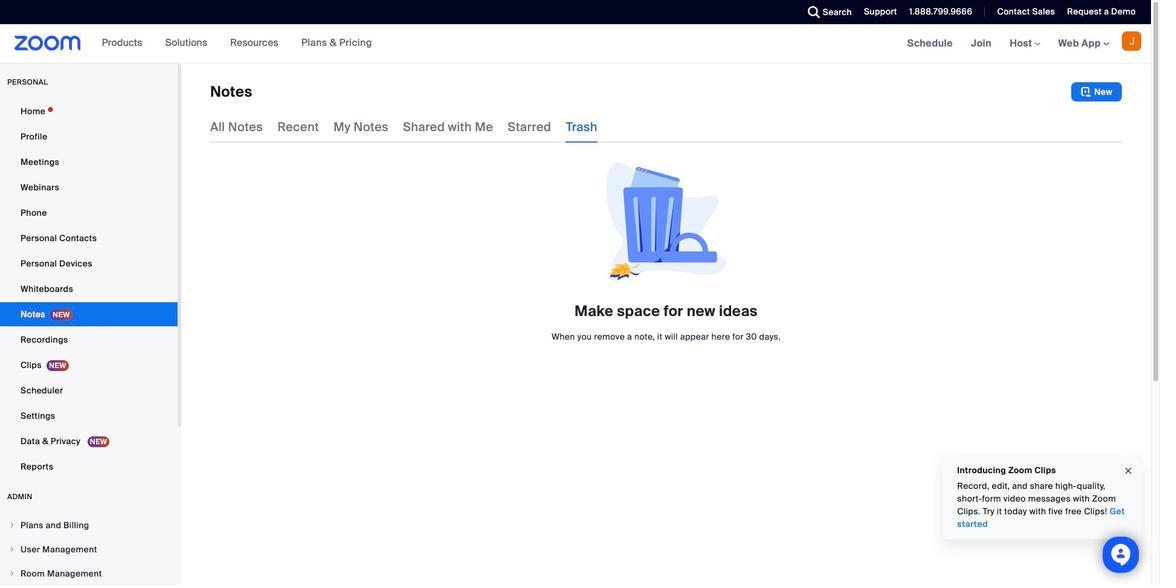 Task type: locate. For each thing, give the bounding box(es) containing it.
right image
[[8, 522, 16, 529], [8, 546, 16, 553], [8, 570, 16, 577]]

close image
[[1124, 464, 1134, 478]]

1 right image from the top
[[8, 522, 16, 529]]

2 vertical spatial right image
[[8, 570, 16, 577]]

tabs of all notes page tab list
[[210, 111, 598, 143]]

2 menu item from the top
[[0, 538, 178, 561]]

menu item
[[0, 514, 178, 537], [0, 538, 178, 561], [0, 562, 178, 585]]

3 menu item from the top
[[0, 562, 178, 585]]

profile picture image
[[1122, 31, 1142, 51]]

3 right image from the top
[[8, 570, 16, 577]]

right image for 3rd menu item from the bottom of the admin menu menu
[[8, 522, 16, 529]]

0 vertical spatial menu item
[[0, 514, 178, 537]]

right image for first menu item from the bottom of the admin menu menu
[[8, 570, 16, 577]]

product information navigation
[[93, 24, 381, 63]]

1 vertical spatial right image
[[8, 546, 16, 553]]

banner
[[0, 24, 1151, 63]]

1 vertical spatial menu item
[[0, 538, 178, 561]]

0 vertical spatial right image
[[8, 522, 16, 529]]

2 right image from the top
[[8, 546, 16, 553]]

2 vertical spatial menu item
[[0, 562, 178, 585]]



Task type: describe. For each thing, give the bounding box(es) containing it.
admin menu menu
[[0, 514, 178, 585]]

1 menu item from the top
[[0, 514, 178, 537]]

right image for second menu item from the bottom of the admin menu menu
[[8, 546, 16, 553]]

meetings navigation
[[899, 24, 1151, 63]]

personal menu menu
[[0, 99, 178, 480]]

zoom logo image
[[15, 36, 81, 51]]



Task type: vqa. For each thing, say whether or not it's contained in the screenshot.
the Close icon
yes



